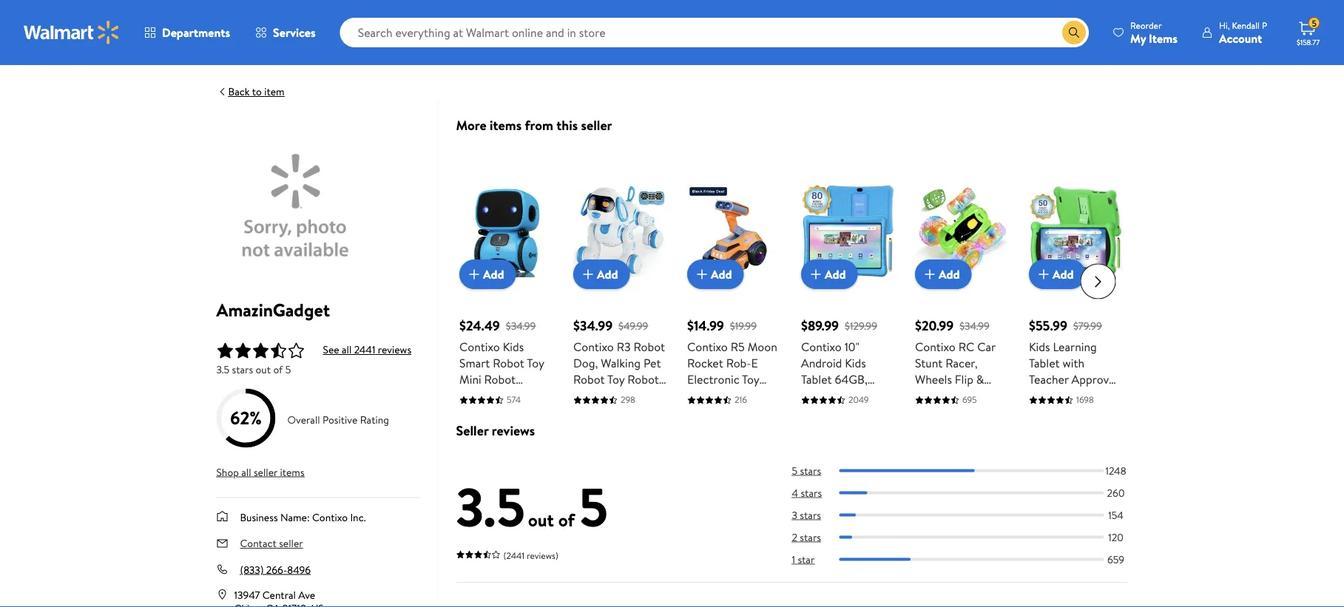 Task type: vqa. For each thing, say whether or not it's contained in the screenshot.
$14.99 add to cart icon
yes



Task type: locate. For each thing, give the bounding box(es) containing it.
1 horizontal spatial up
[[992, 469, 1007, 485]]

contixo inside $89.99 $129.99 contixo 10" android kids tablet 64gb, includes 80 disney storybooks & stickers, kid- proof case with kickstand & stylus, (2023 model) - blue.
[[801, 338, 841, 355]]

0 horizontal spatial 3.5
[[216, 362, 229, 377]]

$34.99 inside $20.99 $34.99 contixo rc car stunt racer, wheels flip & rotate 360°, fast remote control toy car for kids, awd, 2.4ghz, rechargeable battery, lights up - green
[[959, 318, 989, 333]]

product group containing $34.99
[[573, 154, 666, 501]]

voice down 574
[[517, 420, 546, 436]]

1 vertical spatial kids,
[[974, 420, 998, 436]]

0 horizontal spatial car
[[935, 420, 953, 436]]

0 vertical spatial case
[[833, 452, 858, 469]]

battery,
[[915, 469, 956, 485]]

hd,
[[1048, 436, 1068, 452]]

contixo r5 moon rocket rob-e electronic toy robot prl with dances, plays music and songs, light up shine eyes, volume adjust, lifts and rotates, gift for kids, toddlers, boys and girls image
[[687, 184, 780, 277]]

contact seller
[[240, 536, 303, 551]]

contixo inside $24.49 $34.99 contixo kids smart robot toy mini robot talking singing dancing interactive voice control touch sensor speech recognition infant toddler children robotics - r1 blue
[[459, 338, 500, 355]]

control inside $24.49 $34.99 contixo kids smart robot toy mini robot talking singing dancing interactive voice control touch sensor speech recognition infant toddler children robotics - r1 blue
[[459, 436, 499, 452]]

overall positive rating
[[287, 413, 389, 427]]

out up reviews)
[[528, 508, 554, 532]]

android
[[801, 355, 842, 371]]

0 vertical spatial kickstand
[[801, 469, 850, 485]]

contixo left 7-
[[1029, 420, 1069, 436]]

contact
[[240, 536, 277, 551]]

seller right the shop
[[254, 465, 278, 479]]

add to cart image up $14.99 at the right
[[693, 265, 711, 283]]

disney
[[801, 404, 835, 420]]

with inside the $14.99 $19.99 contixo r5 moon rocket rob-e electronic toy robot prl with dances, plays music and songs, light up shine eyes, volume adjust, lifts and rotates, gift for kids, toddlers, boys and girls
[[745, 387, 767, 404]]

contixo rc car stunt racer, wheels flip & rotate 360°, fast remote control toy car for kids, awd, 2.4ghz, rechargeable battery, lights up - green image
[[915, 184, 1008, 277]]

product group containing $20.99
[[915, 154, 1008, 501]]

1 horizontal spatial girls
[[735, 517, 759, 534]]

5 up overall
[[285, 362, 291, 377]]

kids inside $24.49 $34.99 contixo kids smart robot toy mini robot talking singing dancing interactive voice control touch sensor speech recognition infant toddler children robotics - r1 blue
[[502, 338, 524, 355]]

5 add button from the left
[[915, 259, 971, 289]]

add to cart image up $55.99
[[1035, 265, 1052, 283]]

car up fast
[[977, 338, 995, 355]]

contixo down the $20.99
[[915, 338, 955, 355]]

rechargeable
[[915, 452, 984, 469]]

girls down gift
[[735, 517, 759, 534]]

tablet inside $89.99 $129.99 contixo 10" android kids tablet 64gb, includes 80 disney storybooks & stickers, kid- proof case with kickstand & stylus, (2023 model) - blue.
[[801, 371, 832, 387]]

1 vertical spatial rc
[[636, 452, 652, 469]]

girls left (blue)
[[594, 485, 618, 501]]

seller
[[581, 116, 612, 134], [254, 465, 278, 479], [279, 536, 303, 551]]

0 horizontal spatial rc
[[636, 452, 652, 469]]

my
[[1130, 30, 1146, 46]]

kids learning tablet with teacher approved apps (save upto $150 value), contixo 7-inch ips hd, wifi, android, 2gb ram 16gb rom, protective case with kickstand and stylus, age 3-7, v10-purple image
[[1029, 184, 1122, 277]]

progress bar for 154
[[839, 514, 1104, 517]]

touch
[[501, 436, 531, 452]]

5 stars
[[792, 463, 821, 478]]

control up 2.4ghz,
[[958, 404, 998, 420]]

rom,
[[1087, 469, 1117, 485]]

moon
[[747, 338, 777, 355]]

2 horizontal spatial -
[[915, 485, 919, 501]]

1 add button from the left
[[459, 259, 516, 289]]

add for $20.99
[[938, 266, 960, 282]]

add to cart image
[[579, 265, 597, 283], [807, 265, 825, 283], [921, 265, 938, 283]]

remote down 'pet'
[[618, 387, 658, 404]]

with up (save
[[1062, 355, 1084, 371]]

3 product group from the left
[[687, 154, 780, 534]]

toy up singing
[[527, 355, 544, 371]]

0 horizontal spatial add to cart image
[[579, 265, 597, 283]]

kids down $55.99
[[1029, 338, 1050, 355]]

1 add to cart image from the left
[[579, 265, 597, 283]]

- left r1
[[459, 517, 464, 534]]

3 add from the left
[[711, 266, 732, 282]]

(2023
[[837, 485, 867, 501]]

add to cart image for $89.99
[[807, 265, 825, 283]]

case up 154
[[1085, 485, 1110, 501]]

add button up the $20.99
[[915, 259, 971, 289]]

stars up 4 stars
[[800, 463, 821, 478]]

stars up 62%
[[232, 362, 253, 377]]

1 add from the left
[[483, 266, 504, 282]]

inc.
[[350, 510, 366, 524]]

contixo down the $24.49
[[459, 338, 500, 355]]

product group containing $14.99
[[687, 154, 780, 534]]

add to cart image for $24.49
[[465, 265, 483, 283]]

3 add button from the left
[[687, 259, 744, 289]]

1 vertical spatial items
[[280, 465, 305, 479]]

1 horizontal spatial items
[[490, 116, 522, 134]]

1 horizontal spatial voice
[[611, 436, 640, 452]]

rc up flip
[[958, 338, 974, 355]]

Search search field
[[340, 18, 1089, 47]]

with right prl
[[745, 387, 767, 404]]

4 stars
[[792, 486, 822, 500]]

stars
[[232, 362, 253, 377], [800, 463, 821, 478], [801, 486, 822, 500], [800, 508, 821, 522], [800, 530, 821, 544]]

kids,
[[591, 387, 615, 404], [974, 420, 998, 436], [687, 501, 711, 517]]

tablet up apps at the bottom right of page
[[1029, 355, 1060, 371]]

add button up the $89.99
[[801, 259, 857, 289]]

kids up 80
[[845, 355, 866, 371]]

reorder my items
[[1130, 19, 1178, 46]]

1 vertical spatial control
[[459, 436, 499, 452]]

2 horizontal spatial kids,
[[974, 420, 998, 436]]

1 horizontal spatial remote
[[915, 404, 955, 420]]

1 vertical spatial 3.5
[[456, 470, 525, 544]]

out
[[256, 362, 271, 377], [528, 508, 554, 532]]

contixo left r3
[[573, 338, 614, 355]]

commands,
[[573, 452, 634, 469]]

0 vertical spatial of
[[273, 362, 283, 377]]

toy down rotate
[[915, 420, 932, 436]]

boys down rotates,
[[687, 517, 711, 534]]

1 horizontal spatial add to cart image
[[807, 265, 825, 283]]

3.5 out of 5
[[456, 470, 608, 544]]

for down 695
[[956, 420, 971, 436]]

add to cart image for $20.99
[[921, 265, 938, 283]]

2.4ghz,
[[947, 436, 988, 452]]

sensor
[[459, 452, 494, 469]]

account
[[1219, 30, 1262, 46]]

2 vertical spatial &
[[853, 469, 861, 485]]

1 horizontal spatial add to cart image
[[693, 265, 711, 283]]

rotate
[[915, 387, 949, 404]]

2 horizontal spatial $34.99
[[959, 318, 989, 333]]

shine
[[733, 436, 761, 452]]

2 horizontal spatial add to cart image
[[1035, 265, 1052, 283]]

2049
[[848, 393, 868, 406]]

2 horizontal spatial &
[[976, 371, 984, 387]]

(blue)
[[621, 485, 651, 501]]

2 product group from the left
[[573, 154, 666, 501]]

for
[[573, 387, 588, 404], [956, 420, 971, 436], [618, 469, 633, 485], [755, 485, 770, 501]]

3 add to cart image from the left
[[921, 265, 938, 283]]

2 add to cart image from the left
[[693, 265, 711, 283]]

kids right "smart"
[[502, 338, 524, 355]]

0 vertical spatial boys
[[636, 469, 660, 485]]

progress bar for 260
[[839, 492, 1104, 494]]

stars inside see all 2441 reviews 3.5 stars out of 5
[[232, 362, 253, 377]]

0 horizontal spatial tablet
[[801, 371, 832, 387]]

2 vertical spatial seller
[[279, 536, 303, 551]]

of right robotics
[[558, 508, 575, 532]]

1 horizontal spatial 3.5
[[456, 470, 525, 544]]

1 horizontal spatial out
[[528, 508, 554, 532]]

$34.99 inside $24.49 $34.99 contixo kids smart robot toy mini robot talking singing dancing interactive voice control touch sensor speech recognition infant toddler children robotics - r1 blue
[[505, 318, 536, 333]]

(save
[[1057, 387, 1085, 404]]

stars right 2
[[800, 530, 821, 544]]

contixo down $14.99 at the right
[[687, 338, 727, 355]]

Walmart Site-Wide search field
[[340, 18, 1089, 47]]

contixo for $14.99
[[687, 338, 727, 355]]

$24.49
[[459, 316, 500, 335]]

add button up $55.99
[[1029, 259, 1085, 289]]

to
[[252, 84, 262, 99]]

all right see
[[342, 343, 352, 357]]

and down protective
[[1029, 517, 1047, 534]]

1 progress bar from the top
[[839, 469, 1104, 472]]

remote
[[618, 387, 658, 404], [915, 404, 955, 420]]

0 vertical spatial all
[[342, 343, 352, 357]]

product group containing $55.99
[[1029, 154, 1122, 550]]

seller down name:
[[279, 536, 303, 551]]

stylus, inside $55.99 $79.99 kids learning tablet with teacher approved apps (save upto $150 value), contixo 7-inch ips hd, wifi, android, 2gb ram 16gb rom, protective case with kickstand and stylus, age 3- 7, v10-purple
[[1050, 517, 1083, 534]]

0 vertical spatial items
[[490, 116, 522, 134]]

2 horizontal spatial seller
[[581, 116, 612, 134]]

10"
[[844, 338, 859, 355]]

and left dog
[[573, 485, 591, 501]]

2441
[[354, 343, 375, 357]]

- inside $89.99 $129.99 contixo 10" android kids tablet 64gb, includes 80 disney storybooks & stickers, kid- proof case with kickstand & stylus, (2023 model) - blue.
[[840, 501, 844, 517]]

car
[[977, 338, 995, 355], [935, 420, 953, 436]]

0 horizontal spatial seller
[[254, 465, 278, 479]]

wheels
[[915, 371, 952, 387]]

girls
[[594, 485, 618, 501], [735, 517, 759, 534]]

1 horizontal spatial case
[[1085, 485, 1110, 501]]

0 vertical spatial rc
[[958, 338, 974, 355]]

contixo r3 robot dog, walking pet robot toy robots for kids, remote control, interactive dance, voice commands, rc toy dog for boys and girls (blue) image
[[573, 184, 666, 277]]

seller right this at the left of the page
[[581, 116, 612, 134]]

1 vertical spatial reviews
[[492, 422, 535, 440]]

& down 2049
[[862, 420, 870, 436]]

0 horizontal spatial control
[[459, 436, 499, 452]]

$34.99 right the $24.49
[[505, 318, 536, 333]]

up right lights
[[992, 469, 1007, 485]]

progress bar
[[839, 469, 1104, 472], [839, 492, 1104, 494], [839, 514, 1104, 517], [839, 536, 1104, 539], [839, 558, 1104, 561]]

1 vertical spatial seller
[[254, 465, 278, 479]]

1 add to cart image from the left
[[465, 265, 483, 283]]

1 horizontal spatial all
[[342, 343, 352, 357]]

case
[[833, 452, 858, 469], [1085, 485, 1110, 501]]

back
[[228, 84, 250, 99]]

voice
[[517, 420, 546, 436], [611, 436, 640, 452]]

1 vertical spatial girls
[[735, 517, 759, 534]]

0 horizontal spatial reviews
[[378, 343, 411, 357]]

1 vertical spatial stylus,
[[1050, 517, 1083, 534]]

- inside $24.49 $34.99 contixo kids smart robot toy mini robot talking singing dancing interactive voice control touch sensor speech recognition infant toddler children robotics - r1 blue
[[459, 517, 464, 534]]

- inside $20.99 $34.99 contixo rc car stunt racer, wheels flip & rotate 360°, fast remote control toy car for kids, awd, 2.4ghz, rechargeable battery, lights up - green
[[915, 485, 919, 501]]

4 progress bar from the top
[[839, 536, 1104, 539]]

stylus, right 4
[[801, 485, 834, 501]]

1 horizontal spatial of
[[558, 508, 575, 532]]

contixo for $20.99
[[915, 338, 955, 355]]

5 up $158.77
[[1312, 17, 1317, 29]]

reviews right 2441
[[378, 343, 411, 357]]

2 add to cart image from the left
[[807, 265, 825, 283]]

4
[[792, 486, 798, 500]]

2 progress bar from the top
[[839, 492, 1104, 494]]

0 vertical spatial out
[[256, 362, 271, 377]]

add to cart image
[[465, 265, 483, 283], [693, 265, 711, 283], [1035, 265, 1052, 283]]

stylus, inside $89.99 $129.99 contixo 10" android kids tablet 64gb, includes 80 disney storybooks & stickers, kid- proof case with kickstand & stylus, (2023 model) - blue.
[[801, 485, 834, 501]]

2 horizontal spatial add to cart image
[[921, 265, 938, 283]]

1 vertical spatial case
[[1085, 485, 1110, 501]]

stars for 4 stars
[[801, 486, 822, 500]]

contixo for $24.49
[[459, 338, 500, 355]]

(2441
[[503, 550, 525, 562]]

0 horizontal spatial $34.99
[[505, 318, 536, 333]]

0 vertical spatial 3.5
[[216, 362, 229, 377]]

5 progress bar from the top
[[839, 558, 1104, 561]]

0 horizontal spatial all
[[241, 465, 251, 479]]

5 add from the left
[[938, 266, 960, 282]]

kids inside $55.99 $79.99 kids learning tablet with teacher approved apps (save upto $150 value), contixo 7-inch ips hd, wifi, android, 2gb ram 16gb rom, protective case with kickstand and stylus, age 3- 7, v10-purple
[[1029, 338, 1050, 355]]

(833)
[[240, 562, 264, 577]]

stylus, left age
[[1050, 517, 1083, 534]]

add to cart image for $34.99
[[579, 265, 597, 283]]

1 horizontal spatial boys
[[687, 517, 711, 534]]

of
[[273, 362, 283, 377], [558, 508, 575, 532]]

kids, down adjust,
[[687, 501, 711, 517]]

all for seller
[[241, 465, 251, 479]]

remote inside $20.99 $34.99 contixo rc car stunt racer, wheels flip & rotate 360°, fast remote control toy car for kids, awd, 2.4ghz, rechargeable battery, lights up - green
[[915, 404, 955, 420]]

contact seller button
[[240, 536, 303, 551]]

0 horizontal spatial stylus,
[[801, 485, 834, 501]]

$79.99
[[1073, 318, 1102, 333]]

music
[[687, 420, 717, 436]]

$34.99 $49.99 contixo r3 robot dog, walking pet robot toy robots for kids, remote control, interactive dance, voice commands, rc toy dog for boys and girls (blue)
[[573, 316, 665, 501]]

3 progress bar from the top
[[839, 514, 1104, 517]]

case inside $89.99 $129.99 contixo 10" android kids tablet 64gb, includes 80 disney storybooks & stickers, kid- proof case with kickstand & stylus, (2023 model) - blue.
[[833, 452, 858, 469]]

1 interactive from the left
[[459, 420, 514, 436]]

boys inside the $14.99 $19.99 contixo r5 moon rocket rob-e electronic toy robot prl with dances, plays music and songs, light up shine eyes, volume adjust, lifts and rotates, gift for kids, toddlers, boys and girls
[[687, 517, 711, 534]]

(833) 266-8496 link
[[240, 562, 311, 577]]

next slide for sellerpage list image
[[1080, 264, 1116, 299]]

$34.99 up racer,
[[959, 318, 989, 333]]

with
[[1062, 355, 1084, 371], [745, 387, 767, 404], [860, 452, 882, 469], [1029, 501, 1051, 517]]

- left blue.
[[840, 501, 844, 517]]

0 horizontal spatial kids,
[[591, 387, 615, 404]]

items left from
[[490, 116, 522, 134]]

1 horizontal spatial kids
[[845, 355, 866, 371]]

0 horizontal spatial up
[[716, 436, 730, 452]]

1 vertical spatial all
[[241, 465, 251, 479]]

1 vertical spatial up
[[992, 469, 1007, 485]]

add button up the $24.49
[[459, 259, 516, 289]]

rocket
[[687, 355, 723, 371]]

car up rechargeable
[[935, 420, 953, 436]]

of inside see all 2441 reviews 3.5 stars out of 5
[[273, 362, 283, 377]]

robot right r3
[[633, 338, 665, 355]]

0 vertical spatial kids,
[[591, 387, 615, 404]]

robot left prl
[[687, 387, 718, 404]]

kids inside $89.99 $129.99 contixo 10" android kids tablet 64gb, includes 80 disney storybooks & stickers, kid- proof case with kickstand & stylus, (2023 model) - blue.
[[845, 355, 866, 371]]

5 product group from the left
[[915, 154, 1008, 501]]

product group
[[459, 154, 552, 534], [573, 154, 666, 501], [687, 154, 780, 534], [801, 154, 894, 517], [915, 154, 1008, 501], [1029, 154, 1122, 550]]

0 horizontal spatial out
[[256, 362, 271, 377]]

case inside $55.99 $79.99 kids learning tablet with teacher approved apps (save upto $150 value), contixo 7-inch ips hd, wifi, android, 2gb ram 16gb rom, protective case with kickstand and stylus, age 3- 7, v10-purple
[[1085, 485, 1110, 501]]

business
[[240, 510, 278, 524]]

1 horizontal spatial interactive
[[573, 420, 628, 436]]

contixo inside $55.99 $79.99 kids learning tablet with teacher approved apps (save upto $150 value), contixo 7-inch ips hd, wifi, android, 2gb ram 16gb rom, protective case with kickstand and stylus, age 3- 7, v10-purple
[[1029, 420, 1069, 436]]

rating
[[360, 413, 389, 427]]

remote down wheels
[[915, 404, 955, 420]]

7,
[[1029, 534, 1036, 550]]

upto
[[1088, 387, 1111, 404]]

& inside $20.99 $34.99 contixo rc car stunt racer, wheels flip & rotate 360°, fast remote control toy car for kids, awd, 2.4ghz, rechargeable battery, lights up - green
[[976, 371, 984, 387]]

0 vertical spatial seller
[[581, 116, 612, 134]]

1 horizontal spatial kids,
[[687, 501, 711, 517]]

0 horizontal spatial interactive
[[459, 420, 514, 436]]

remote inside $34.99 $49.99 contixo r3 robot dog, walking pet robot toy robots for kids, remote control, interactive dance, voice commands, rc toy dog for boys and girls (blue)
[[618, 387, 658, 404]]

kickstand up 4 stars
[[801, 469, 850, 485]]

0 horizontal spatial girls
[[594, 485, 618, 501]]

items up name:
[[280, 465, 305, 479]]

add to cart image up the $24.49
[[465, 265, 483, 283]]

2 add button from the left
[[573, 259, 630, 289]]

add for $14.99
[[711, 266, 732, 282]]

1 vertical spatial boys
[[687, 517, 711, 534]]

1 horizontal spatial -
[[840, 501, 844, 517]]

for right gift
[[755, 485, 770, 501]]

- for $89.99
[[840, 501, 844, 517]]

stylus,
[[801, 485, 834, 501], [1050, 517, 1083, 534]]

kids, left 298
[[591, 387, 615, 404]]

boys right dog
[[636, 469, 660, 485]]

toddler
[[492, 485, 530, 501]]

add for $34.99
[[597, 266, 618, 282]]

0 horizontal spatial remote
[[618, 387, 658, 404]]

voice right dance,
[[611, 436, 640, 452]]

0 horizontal spatial case
[[833, 452, 858, 469]]

out inside see all 2441 reviews 3.5 stars out of 5
[[256, 362, 271, 377]]

0 vertical spatial stylus,
[[801, 485, 834, 501]]

2 add from the left
[[597, 266, 618, 282]]

add for $89.99
[[825, 266, 846, 282]]

1 horizontal spatial &
[[862, 420, 870, 436]]

all right the shop
[[241, 465, 251, 479]]

stars right 3
[[800, 508, 821, 522]]

0 vertical spatial reviews
[[378, 343, 411, 357]]

(2441 reviews) link
[[456, 547, 558, 563]]

2 interactive from the left
[[573, 420, 628, 436]]

tablet up disney
[[801, 371, 832, 387]]

4 add button from the left
[[801, 259, 857, 289]]

girls inside the $14.99 $19.99 contixo r5 moon rocket rob-e electronic toy robot prl with dances, plays music and songs, light up shine eyes, volume adjust, lifts and rotates, gift for kids, toddlers, boys and girls
[[735, 517, 759, 534]]

add button up '$49.99'
[[573, 259, 630, 289]]

0 horizontal spatial kids
[[502, 338, 524, 355]]

services button
[[243, 15, 328, 50]]

0 vertical spatial girls
[[594, 485, 618, 501]]

of down amazingadget
[[273, 362, 283, 377]]

rc up (blue)
[[636, 452, 652, 469]]

1 horizontal spatial kickstand
[[1053, 501, 1103, 517]]

6 product group from the left
[[1029, 154, 1122, 550]]

0 horizontal spatial boys
[[636, 469, 660, 485]]

contixo down the $89.99
[[801, 338, 841, 355]]

1 horizontal spatial car
[[977, 338, 995, 355]]

$129.99
[[845, 318, 877, 333]]

1 horizontal spatial tablet
[[1029, 355, 1060, 371]]

model)
[[801, 501, 837, 517]]

0 horizontal spatial voice
[[517, 420, 546, 436]]

1 product group from the left
[[459, 154, 552, 534]]

& down kid-
[[853, 469, 861, 485]]

-
[[915, 485, 919, 501], [840, 501, 844, 517], [459, 517, 464, 534]]

contixo inside the $14.99 $19.99 contixo r5 moon rocket rob-e electronic toy robot prl with dances, plays music and songs, light up shine eyes, volume adjust, lifts and rotates, gift for kids, toddlers, boys and girls
[[687, 338, 727, 355]]

1 horizontal spatial rc
[[958, 338, 974, 355]]

1 horizontal spatial stylus,
[[1050, 517, 1083, 534]]

4 add from the left
[[825, 266, 846, 282]]

up inside the $14.99 $19.99 contixo r5 moon rocket rob-e electronic toy robot prl with dances, plays music and songs, light up shine eyes, volume adjust, lifts and rotates, gift for kids, toddlers, boys and girls
[[716, 436, 730, 452]]

e
[[751, 355, 758, 371]]

add button up $14.99 at the right
[[687, 259, 744, 289]]

$20.99
[[915, 316, 953, 335]]

case right the proof
[[833, 452, 858, 469]]

progress bar for 120
[[839, 536, 1104, 539]]

kids, down 695
[[974, 420, 998, 436]]

2 vertical spatial kids,
[[687, 501, 711, 517]]

1 horizontal spatial control
[[958, 404, 998, 420]]

5 up 4
[[792, 463, 798, 478]]

$34.99 up dog,
[[573, 316, 612, 335]]

add button for $20.99
[[915, 259, 971, 289]]

age
[[1086, 517, 1107, 534]]

0 vertical spatial control
[[958, 404, 998, 420]]

- left green
[[915, 485, 919, 501]]

toy inside the $14.99 $19.99 contixo r5 moon rocket rob-e electronic toy robot prl with dances, plays music and songs, light up shine eyes, volume adjust, lifts and rotates, gift for kids, toddlers, boys and girls
[[742, 371, 759, 387]]

1 vertical spatial of
[[558, 508, 575, 532]]

stars for 3 stars
[[800, 508, 821, 522]]

0 horizontal spatial &
[[853, 469, 861, 485]]

product group containing $24.49
[[459, 154, 552, 534]]

contixo inside $34.99 $49.99 contixo r3 robot dog, walking pet robot toy robots for kids, remote control, interactive dance, voice commands, rc toy dog for boys and girls (blue)
[[573, 338, 614, 355]]

1 vertical spatial out
[[528, 508, 554, 532]]

reviews up 'speech' on the bottom left of page
[[492, 422, 535, 440]]

reviews
[[378, 343, 411, 357], [492, 422, 535, 440]]

0 vertical spatial &
[[976, 371, 984, 387]]

0 horizontal spatial of
[[273, 362, 283, 377]]

out up 62%
[[256, 362, 271, 377]]

0 horizontal spatial items
[[280, 465, 305, 479]]

1 horizontal spatial $34.99
[[573, 316, 612, 335]]

kickstand up purple
[[1053, 501, 1103, 517]]

and inside $34.99 $49.99 contixo r3 robot dog, walking pet robot toy robots for kids, remote control, interactive dance, voice commands, rc toy dog for boys and girls (blue)
[[573, 485, 591, 501]]

contixo inside $20.99 $34.99 contixo rc car stunt racer, wheels flip & rotate 360°, fast remote control toy car for kids, awd, 2.4ghz, rechargeable battery, lights up - green
[[915, 338, 955, 355]]

all inside see all 2441 reviews 3.5 stars out of 5
[[342, 343, 352, 357]]

control inside $20.99 $34.99 contixo rc car stunt racer, wheels flip & rotate 360°, fast remote control toy car for kids, awd, 2.4ghz, rechargeable battery, lights up - green
[[958, 404, 998, 420]]

1 vertical spatial kickstand
[[1053, 501, 1103, 517]]

4 product group from the left
[[801, 154, 894, 517]]

contixo for $89.99
[[801, 338, 841, 355]]

0 vertical spatial up
[[716, 436, 730, 452]]

control down dancing
[[459, 436, 499, 452]]

0 horizontal spatial -
[[459, 517, 464, 534]]

stars right 4
[[801, 486, 822, 500]]

0 horizontal spatial add to cart image
[[465, 265, 483, 283]]

0 horizontal spatial kickstand
[[801, 469, 850, 485]]

android,
[[1029, 452, 1073, 469]]

seller
[[456, 422, 489, 440]]

& right flip
[[976, 371, 984, 387]]

with up the (2023
[[860, 452, 882, 469]]

toy up '216'
[[742, 371, 759, 387]]

up right light
[[716, 436, 730, 452]]



Task type: describe. For each thing, give the bounding box(es) containing it.
120
[[1108, 530, 1124, 544]]

tablet inside $55.99 $79.99 kids learning tablet with teacher approved apps (save upto $150 value), contixo 7-inch ips hd, wifi, android, 2gb ram 16gb rom, protective case with kickstand and stylus, age 3- 7, v10-purple
[[1029, 355, 1060, 371]]

speech
[[497, 452, 534, 469]]

13947
[[234, 588, 260, 602]]

1 horizontal spatial seller
[[279, 536, 303, 551]]

with inside $89.99 $129.99 contixo 10" android kids tablet 64gb, includes 80 disney storybooks & stickers, kid- proof case with kickstand & stylus, (2023 model) - blue.
[[860, 452, 882, 469]]

overall
[[287, 413, 320, 427]]

kids, inside $34.99 $49.99 contixo r3 robot dog, walking pet robot toy robots for kids, remote control, interactive dance, voice commands, rc toy dog for boys and girls (blue)
[[591, 387, 615, 404]]

3 add to cart image from the left
[[1035, 265, 1052, 283]]

contixo kids smart robot toy mini robot talking singing dancing interactive voice control touch sensor speech recognition infant toddler children robotics - r1 blue image
[[459, 184, 552, 277]]

$24.49 $34.99 contixo kids smart robot toy mini robot talking singing dancing interactive voice control touch sensor speech recognition infant toddler children robotics - r1 blue
[[459, 316, 551, 534]]

control,
[[573, 404, 615, 420]]

kendall
[[1232, 19, 1260, 31]]

more
[[456, 116, 487, 134]]

lifts
[[725, 469, 747, 485]]

64gb,
[[835, 371, 867, 387]]

$34.99 for $20.99
[[959, 318, 989, 333]]

fast
[[982, 387, 1003, 404]]

walmart image
[[24, 21, 120, 44]]

r1
[[466, 517, 478, 534]]

electronic
[[687, 371, 739, 387]]

16gb
[[1057, 469, 1084, 485]]

- for $24.49
[[459, 517, 464, 534]]

approved
[[1071, 371, 1121, 387]]

songs,
[[741, 420, 774, 436]]

1248
[[1106, 463, 1126, 478]]

rc inside $20.99 $34.99 contixo rc car stunt racer, wheels flip & rotate 360°, fast remote control toy car for kids, awd, 2.4ghz, rechargeable battery, lights up - green
[[958, 338, 974, 355]]

62%
[[230, 406, 262, 431]]

260
[[1107, 486, 1125, 500]]

$49.99
[[618, 318, 648, 333]]

$14.99
[[687, 316, 724, 335]]

add button for $89.99
[[801, 259, 857, 289]]

remote for $34.99
[[618, 387, 658, 404]]

learning
[[1053, 338, 1097, 355]]

and right music in the bottom of the page
[[720, 420, 738, 436]]

kids, inside the $14.99 $19.99 contixo r5 moon rocket rob-e electronic toy robot prl with dances, plays music and songs, light up shine eyes, volume adjust, lifts and rotates, gift for kids, toddlers, boys and girls
[[687, 501, 711, 517]]

robot up 574
[[484, 371, 515, 387]]

boys inside $34.99 $49.99 contixo r3 robot dog, walking pet robot toy robots for kids, remote control, interactive dance, voice commands, rc toy dog for boys and girls (blue)
[[636, 469, 660, 485]]

teacher
[[1029, 371, 1068, 387]]

5 left (blue)
[[579, 470, 608, 544]]

add to cart image for $14.99
[[693, 265, 711, 283]]

add button for $24.49
[[459, 259, 516, 289]]

with down ram
[[1029, 501, 1051, 517]]

up inside $20.99 $34.99 contixo rc car stunt racer, wheels flip & rotate 360°, fast remote control toy car for kids, awd, 2.4ghz, rechargeable battery, lights up - green
[[992, 469, 1007, 485]]

item
[[264, 84, 285, 99]]

add button for $34.99
[[573, 259, 630, 289]]

ave
[[298, 588, 315, 602]]

star
[[798, 552, 815, 567]]

1
[[792, 552, 795, 567]]

inch
[[1082, 420, 1104, 436]]

apps
[[1029, 387, 1054, 404]]

stars for 2 stars
[[800, 530, 821, 544]]

kids, inside $20.99 $34.99 contixo rc car stunt racer, wheels flip & rotate 360°, fast remote control toy car for kids, awd, 2.4ghz, rechargeable battery, lights up - green
[[974, 420, 998, 436]]

and down rotates,
[[714, 517, 733, 534]]

and right lifts
[[750, 469, 769, 485]]

contixo 10" android kids tablet 64gb, includes 80  disney storybooks & stickers, kid-proof case with kickstand & stylus, (2023 model) - blue. image
[[801, 184, 894, 277]]

$19.99
[[730, 318, 757, 333]]

hi, kendall p account
[[1219, 19, 1267, 46]]

departments
[[162, 24, 230, 41]]

$34.99 inside $34.99 $49.99 contixo r3 robot dog, walking pet robot toy robots for kids, remote control, interactive dance, voice commands, rc toy dog for boys and girls (blue)
[[573, 316, 612, 335]]

reorder
[[1130, 19, 1162, 31]]

adjust,
[[687, 469, 722, 485]]

p
[[1262, 19, 1267, 31]]

value),
[[1055, 404, 1089, 420]]

contixo for $34.99
[[573, 338, 614, 355]]

$14.99 $19.99 contixo r5 moon rocket rob-e electronic toy robot prl with dances, plays music and songs, light up shine eyes, volume adjust, lifts and rotates, gift for kids, toddlers, boys and girls
[[687, 316, 777, 534]]

toy inside $20.99 $34.99 contixo rc car stunt racer, wheels flip & rotate 360°, fast remote control toy car for kids, awd, 2.4ghz, rechargeable battery, lights up - green
[[915, 420, 932, 436]]

stars for 5 stars
[[800, 463, 821, 478]]

control for $24.49
[[459, 436, 499, 452]]

of inside 3.5 out of 5
[[558, 508, 575, 532]]

r5
[[730, 338, 744, 355]]

toy inside $24.49 $34.99 contixo kids smart robot toy mini robot talking singing dancing interactive voice control touch sensor speech recognition infant toddler children robotics - r1 blue
[[527, 355, 544, 371]]

5 inside see all 2441 reviews 3.5 stars out of 5
[[285, 362, 291, 377]]

talking
[[459, 387, 494, 404]]

2
[[792, 530, 798, 544]]

6 add from the left
[[1052, 266, 1074, 282]]

toy left dog
[[573, 469, 590, 485]]

search icon image
[[1068, 27, 1080, 38]]

see all 2441 reviews 3.5 stars out of 5
[[216, 343, 411, 377]]

6 add button from the left
[[1029, 259, 1085, 289]]

for inside the $14.99 $19.99 contixo r5 moon rocket rob-e electronic toy robot prl with dances, plays music and songs, light up shine eyes, volume adjust, lifts and rotates, gift for kids, toddlers, boys and girls
[[755, 485, 770, 501]]

proof
[[801, 452, 830, 469]]

interactive inside $24.49 $34.99 contixo kids smart robot toy mini robot talking singing dancing interactive voice control touch sensor speech recognition infant toddler children robotics - r1 blue
[[459, 420, 514, 436]]

interactive inside $34.99 $49.99 contixo r3 robot dog, walking pet robot toy robots for kids, remote control, interactive dance, voice commands, rc toy dog for boys and girls (blue)
[[573, 420, 628, 436]]

$20.99 $34.99 contixo rc car stunt racer, wheels flip & rotate 360°, fast remote control toy car for kids, awd, 2.4ghz, rechargeable battery, lights up - green
[[915, 316, 1007, 501]]

3.5 inside see all 2441 reviews 3.5 stars out of 5
[[216, 362, 229, 377]]

rc inside $34.99 $49.99 contixo r3 robot dog, walking pet robot toy robots for kids, remote control, interactive dance, voice commands, rc toy dog for boys and girls (blue)
[[636, 452, 652, 469]]

voice inside $34.99 $49.99 contixo r3 robot dog, walking pet robot toy robots for kids, remote control, interactive dance, voice commands, rc toy dog for boys and girls (blue)
[[611, 436, 640, 452]]

kickstand inside $55.99 $79.99 kids learning tablet with teacher approved apps (save upto $150 value), contixo 7-inch ips hd, wifi, android, 2gb ram 16gb rom, protective case with kickstand and stylus, age 3- 7, v10-purple
[[1053, 501, 1103, 517]]

stunt
[[915, 355, 942, 371]]

266-
[[266, 562, 287, 577]]

$34.99 for $24.49
[[505, 318, 536, 333]]

awd,
[[915, 436, 944, 452]]

see
[[323, 343, 339, 357]]

recognition
[[459, 469, 521, 485]]

dancing
[[459, 404, 501, 420]]

out inside 3.5 out of 5
[[528, 508, 554, 532]]

robot up singing
[[493, 355, 524, 371]]

control for $20.99
[[958, 404, 998, 420]]

robotics
[[506, 501, 551, 517]]

for down dog,
[[573, 387, 588, 404]]

robot up 'control,' at bottom
[[573, 371, 605, 387]]

rob-
[[726, 355, 751, 371]]

1 horizontal spatial reviews
[[492, 422, 535, 440]]

storybooks
[[801, 420, 859, 436]]

plays
[[730, 404, 756, 420]]

amazingadget
[[216, 297, 330, 322]]

voice inside $24.49 $34.99 contixo kids smart robot toy mini robot talking singing dancing interactive voice control touch sensor speech recognition infant toddler children robotics - r1 blue
[[517, 420, 546, 436]]

for right dog
[[618, 469, 633, 485]]

1 star
[[792, 552, 815, 567]]

product group containing $89.99
[[801, 154, 894, 517]]

services
[[273, 24, 316, 41]]

1 vertical spatial &
[[862, 420, 870, 436]]

toddlers,
[[713, 501, 759, 517]]

3-
[[1109, 517, 1120, 534]]

8496
[[287, 562, 311, 577]]

add button for $14.99
[[687, 259, 744, 289]]

$150
[[1029, 404, 1052, 420]]

progress bar for 1248
[[839, 469, 1104, 472]]

all for 2441
[[342, 343, 352, 357]]

360°,
[[952, 387, 980, 404]]

rotates,
[[687, 485, 729, 501]]

reviews)
[[527, 550, 558, 562]]

girls inside $34.99 $49.99 contixo r3 robot dog, walking pet robot toy robots for kids, remote control, interactive dance, voice commands, rc toy dog for boys and girls (blue)
[[594, 485, 618, 501]]

298
[[620, 393, 635, 406]]

3
[[792, 508, 798, 522]]

light
[[687, 436, 713, 452]]

name:
[[280, 510, 310, 524]]

0 vertical spatial car
[[977, 338, 995, 355]]

kickstand inside $89.99 $129.99 contixo 10" android kids tablet 64gb, includes 80 disney storybooks & stickers, kid- proof case with kickstand & stylus, (2023 model) - blue.
[[801, 469, 850, 485]]

7-
[[1072, 420, 1082, 436]]

progress bar for 659
[[839, 558, 1104, 561]]

v10-
[[1039, 534, 1062, 550]]

stickers,
[[801, 436, 844, 452]]

reviews inside see all 2441 reviews 3.5 stars out of 5
[[378, 343, 411, 357]]

amazingadget logo image
[[216, 123, 375, 281]]

items
[[1149, 30, 1178, 46]]

toy up 298
[[607, 371, 624, 387]]

seller reviews
[[456, 422, 535, 440]]

$55.99
[[1029, 316, 1067, 335]]

1 vertical spatial car
[[935, 420, 953, 436]]

and inside $55.99 $79.99 kids learning tablet with teacher approved apps (save upto $150 value), contixo 7-inch ips hd, wifi, android, 2gb ram 16gb rom, protective case with kickstand and stylus, age 3- 7, v10-purple
[[1029, 517, 1047, 534]]

$89.99
[[801, 316, 839, 335]]

flip
[[955, 371, 973, 387]]

remote for $20.99
[[915, 404, 955, 420]]

dance,
[[573, 436, 609, 452]]

1698
[[1076, 393, 1094, 406]]

contixo left inc.
[[312, 510, 348, 524]]

departments button
[[132, 15, 243, 50]]

$158.77
[[1297, 37, 1320, 47]]

for inside $20.99 $34.99 contixo rc car stunt racer, wheels flip & rotate 360°, fast remote control toy car for kids, awd, 2.4ghz, rechargeable battery, lights up - green
[[956, 420, 971, 436]]

children
[[459, 501, 503, 517]]

add for $24.49
[[483, 266, 504, 282]]

robot inside the $14.99 $19.99 contixo r5 moon rocket rob-e electronic toy robot prl with dances, plays music and songs, light up shine eyes, volume adjust, lifts and rotates, gift for kids, toddlers, boys and girls
[[687, 387, 718, 404]]

shop all seller items
[[216, 465, 305, 479]]



